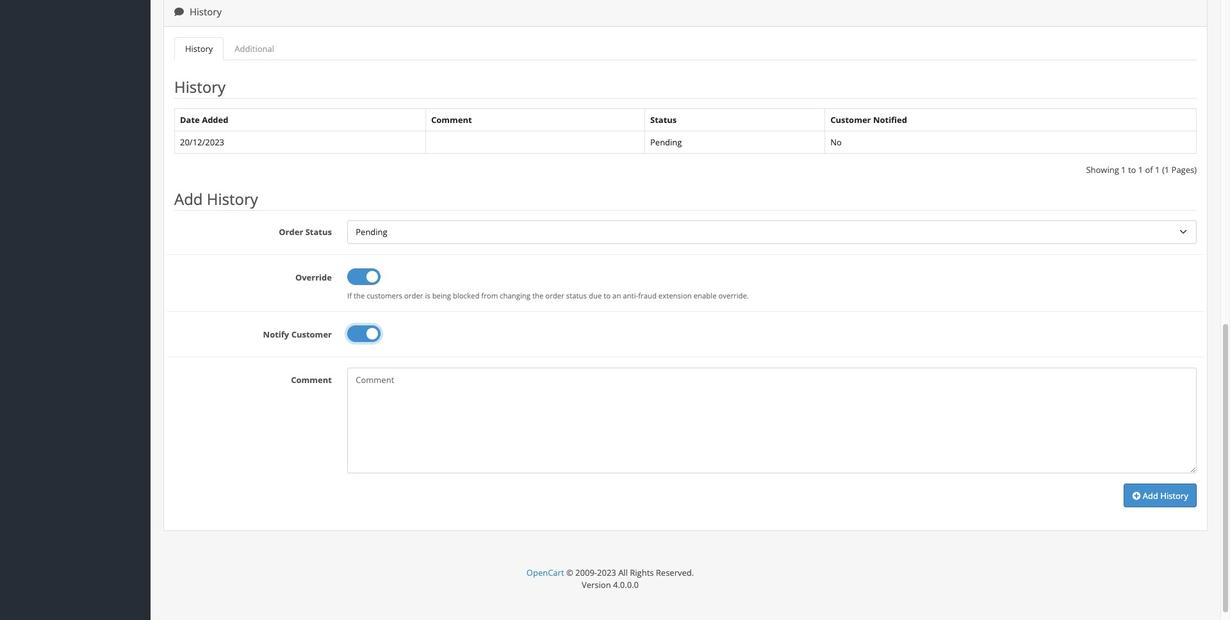 Task type: vqa. For each thing, say whether or not it's contained in the screenshot.
Installed Extensions
no



Task type: locate. For each thing, give the bounding box(es) containing it.
history
[[187, 5, 222, 18], [185, 43, 213, 54], [174, 76, 226, 97], [207, 189, 258, 210], [1160, 490, 1188, 501]]

1 1 from the left
[[1121, 164, 1126, 176]]

add
[[174, 189, 203, 210], [1143, 490, 1158, 501]]

being
[[432, 291, 451, 301]]

order status
[[279, 226, 332, 238]]

1 horizontal spatial status
[[650, 114, 677, 125]]

add inside button
[[1143, 490, 1158, 501]]

1 right showing on the right top of the page
[[1121, 164, 1126, 176]]

fraud
[[638, 291, 657, 301]]

1 horizontal spatial add
[[1143, 490, 1158, 501]]

comment
[[431, 114, 472, 125], [291, 374, 332, 386]]

1 left of on the top right
[[1138, 164, 1143, 176]]

1 horizontal spatial add history
[[1141, 490, 1188, 501]]

anti-
[[623, 291, 638, 301]]

0 horizontal spatial the
[[354, 291, 365, 301]]

add history button
[[1124, 484, 1197, 508]]

if the customers order is being blocked from changing the order status due to an anti-fraud extension enable override.
[[347, 291, 749, 301]]

pages)
[[1171, 164, 1197, 176]]

history link
[[174, 37, 224, 60]]

customers
[[367, 291, 402, 301]]

2 horizontal spatial 1
[[1155, 164, 1160, 176]]

0 vertical spatial comment
[[431, 114, 472, 125]]

status up pending
[[650, 114, 677, 125]]

2 the from the left
[[532, 291, 544, 301]]

1 horizontal spatial 1
[[1138, 164, 1143, 176]]

version
[[582, 579, 611, 590]]

0 horizontal spatial to
[[604, 291, 611, 301]]

customer up no
[[830, 114, 871, 125]]

2009-
[[575, 567, 597, 579]]

additional
[[235, 43, 274, 54]]

0 vertical spatial customer
[[830, 114, 871, 125]]

1
[[1121, 164, 1126, 176], [1138, 164, 1143, 176], [1155, 164, 1160, 176]]

all
[[618, 567, 628, 579]]

1 vertical spatial comment
[[291, 374, 332, 386]]

the right if
[[354, 291, 365, 301]]

1 vertical spatial add
[[1143, 490, 1158, 501]]

to
[[1128, 164, 1136, 176], [604, 291, 611, 301]]

notify customer
[[263, 329, 332, 340]]

add history
[[174, 189, 258, 210], [1141, 490, 1188, 501]]

customer right notify
[[291, 329, 332, 340]]

an
[[612, 291, 621, 301]]

to left of on the top right
[[1128, 164, 1136, 176]]

date
[[180, 114, 200, 125]]

history inside add history button
[[1160, 490, 1188, 501]]

1 left the (1
[[1155, 164, 1160, 176]]

order left the status
[[545, 291, 564, 301]]

0 horizontal spatial order
[[404, 291, 423, 301]]

0 vertical spatial add history
[[174, 189, 258, 210]]

notify
[[263, 329, 289, 340]]

order
[[404, 291, 423, 301], [545, 291, 564, 301]]

1 vertical spatial to
[[604, 291, 611, 301]]

0 horizontal spatial add
[[174, 189, 203, 210]]

changing
[[500, 291, 530, 301]]

customer
[[830, 114, 871, 125], [291, 329, 332, 340]]

20/12/2023
[[180, 136, 224, 148]]

is
[[425, 291, 430, 301]]

to left an
[[604, 291, 611, 301]]

0 horizontal spatial status
[[305, 226, 332, 238]]

order left is
[[404, 291, 423, 301]]

due
[[589, 291, 602, 301]]

4.0.0.0
[[613, 579, 639, 590]]

status
[[566, 291, 587, 301]]

1 vertical spatial add history
[[1141, 490, 1188, 501]]

0 vertical spatial add
[[174, 189, 203, 210]]

1 horizontal spatial customer
[[830, 114, 871, 125]]

the
[[354, 291, 365, 301], [532, 291, 544, 301]]

status
[[650, 114, 677, 125], [305, 226, 332, 238]]

override
[[295, 272, 332, 283]]

comment image
[[174, 7, 184, 16]]

notified
[[873, 114, 907, 125]]

added
[[202, 114, 228, 125]]

extension
[[658, 291, 692, 301]]

showing 1 to 1 of 1 (1 pages)
[[1086, 164, 1197, 176]]

date added
[[180, 114, 228, 125]]

3 1 from the left
[[1155, 164, 1160, 176]]

the right changing
[[532, 291, 544, 301]]

1 vertical spatial customer
[[291, 329, 332, 340]]

blocked
[[453, 291, 479, 301]]

0 vertical spatial to
[[1128, 164, 1136, 176]]

of
[[1145, 164, 1153, 176]]

0 horizontal spatial 1
[[1121, 164, 1126, 176]]

add right plus circle image
[[1143, 490, 1158, 501]]

1 horizontal spatial order
[[545, 291, 564, 301]]

status right order
[[305, 226, 332, 238]]

Notify Customer checkbox
[[347, 326, 381, 342]]

0 horizontal spatial comment
[[291, 374, 332, 386]]

1 horizontal spatial the
[[532, 291, 544, 301]]

0 horizontal spatial customer
[[291, 329, 332, 340]]

opencart
[[527, 567, 564, 579]]

add down 20/12/2023
[[174, 189, 203, 210]]



Task type: describe. For each thing, give the bounding box(es) containing it.
1 horizontal spatial to
[[1128, 164, 1136, 176]]

override.
[[718, 291, 749, 301]]

0 vertical spatial status
[[650, 114, 677, 125]]

plus circle image
[[1132, 492, 1141, 500]]

©
[[566, 567, 573, 579]]

1 the from the left
[[354, 291, 365, 301]]

enable
[[694, 291, 717, 301]]

Comment text field
[[347, 368, 1197, 473]]

if
[[347, 291, 352, 301]]

no
[[830, 136, 842, 148]]

1 horizontal spatial comment
[[431, 114, 472, 125]]

from
[[481, 291, 498, 301]]

customer notified
[[830, 114, 907, 125]]

2 order from the left
[[545, 291, 564, 301]]

2023
[[597, 567, 616, 579]]

history inside history link
[[185, 43, 213, 54]]

add history inside button
[[1141, 490, 1188, 501]]

pending
[[650, 136, 682, 148]]

Override checkbox
[[347, 269, 381, 285]]

order
[[279, 226, 303, 238]]

showing
[[1086, 164, 1119, 176]]

rights
[[630, 567, 654, 579]]

2 1 from the left
[[1138, 164, 1143, 176]]

opencart © 2009-2023 all rights reserved. version 4.0.0.0
[[527, 567, 694, 590]]

1 vertical spatial status
[[305, 226, 332, 238]]

reserved.
[[656, 567, 694, 579]]

0 horizontal spatial add history
[[174, 189, 258, 210]]

additional link
[[224, 37, 285, 60]]

1 order from the left
[[404, 291, 423, 301]]

opencart link
[[527, 567, 564, 579]]

(1
[[1162, 164, 1169, 176]]



